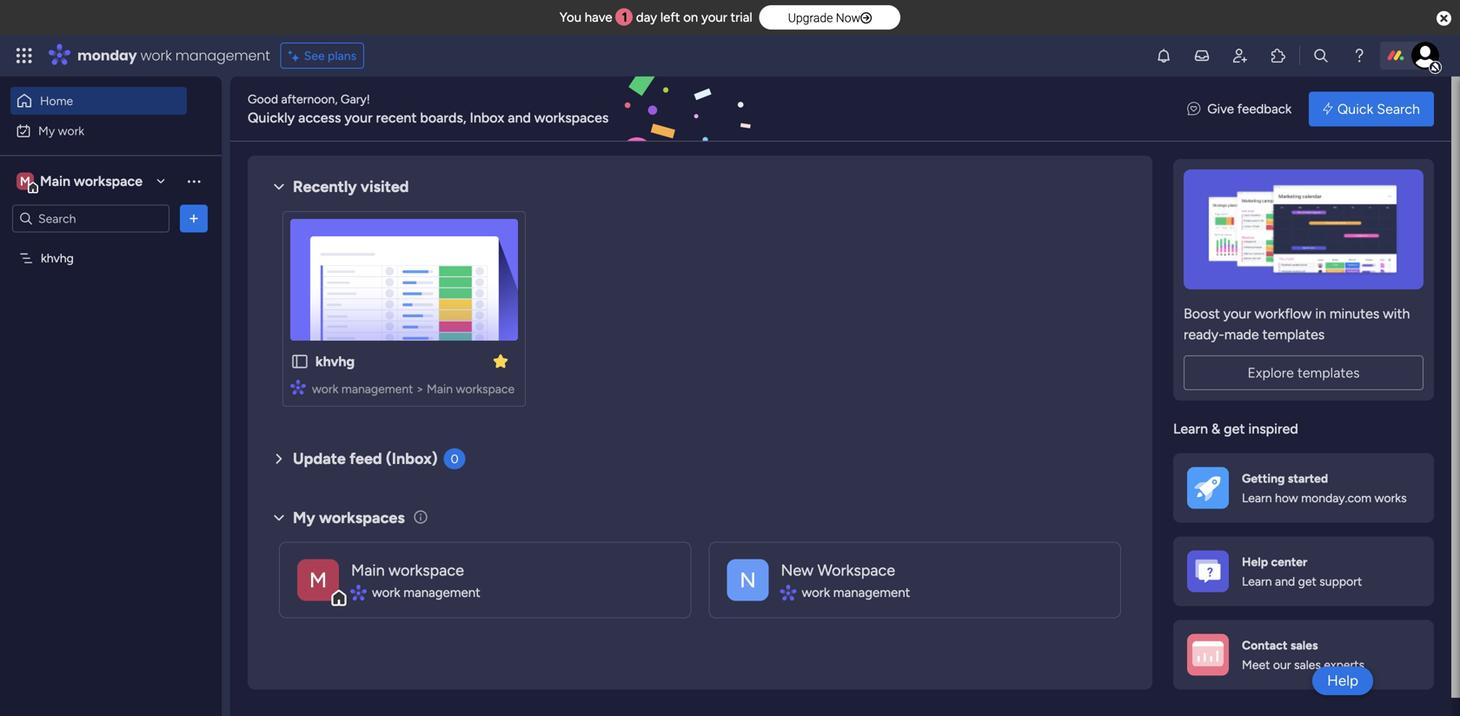 Task type: locate. For each thing, give the bounding box(es) containing it.
get down center
[[1299, 574, 1317, 589]]

>
[[416, 382, 424, 396]]

work inside button
[[58, 123, 84, 138]]

2 vertical spatial learn
[[1242, 574, 1273, 589]]

give
[[1208, 101, 1235, 117]]

1 vertical spatial learn
[[1242, 491, 1273, 506]]

and inside good afternoon, gary! quickly access your recent boards, inbox and workspaces
[[508, 110, 531, 126]]

templates right explore
[[1298, 365, 1360, 381]]

2 horizontal spatial main
[[427, 382, 453, 396]]

sales right our
[[1295, 658, 1321, 673]]

work down my workspaces
[[372, 585, 400, 601]]

0 vertical spatial m
[[20, 174, 30, 189]]

1 horizontal spatial workspaces
[[534, 110, 609, 126]]

0 vertical spatial main
[[40, 173, 70, 190]]

main
[[40, 173, 70, 190], [427, 382, 453, 396], [351, 561, 385, 580]]

m
[[20, 174, 30, 189], [309, 568, 327, 593]]

explore templates button
[[1184, 356, 1424, 390]]

work management
[[372, 585, 481, 601], [802, 585, 911, 601]]

get inside help center learn and get support
[[1299, 574, 1317, 589]]

now
[[836, 11, 861, 25]]

help image
[[1351, 47, 1369, 64]]

workspace image containing n
[[727, 559, 769, 601]]

m inside workspace image
[[309, 568, 327, 593]]

explore
[[1248, 365, 1295, 381]]

main right workspace icon
[[40, 173, 70, 190]]

1 horizontal spatial main
[[351, 561, 385, 580]]

0 horizontal spatial your
[[345, 110, 373, 126]]

inbox
[[470, 110, 505, 126]]

khvhg list box
[[0, 240, 222, 508]]

get right &
[[1224, 421, 1245, 437]]

help right our
[[1328, 672, 1359, 690]]

learn
[[1174, 421, 1209, 437], [1242, 491, 1273, 506], [1242, 574, 1273, 589]]

see plans button
[[281, 43, 364, 69]]

1 work management from the left
[[372, 585, 481, 601]]

gary!
[[341, 92, 370, 107]]

my for my workspaces
[[293, 508, 315, 527]]

khvhg down search in workspace field
[[41, 251, 74, 266]]

2 vertical spatial your
[[1224, 306, 1252, 322]]

1 vertical spatial main
[[427, 382, 453, 396]]

see plans
[[304, 48, 357, 63]]

workspaces right inbox
[[534, 110, 609, 126]]

work down "home"
[[58, 123, 84, 138]]

new
[[781, 561, 814, 580]]

main workspace down my workspaces
[[351, 561, 464, 580]]

1 horizontal spatial m
[[309, 568, 327, 593]]

learn down center
[[1242, 574, 1273, 589]]

management
[[175, 46, 270, 65], [342, 382, 413, 396], [404, 585, 481, 601], [834, 585, 911, 601]]

and right inbox
[[508, 110, 531, 126]]

your down gary!
[[345, 110, 373, 126]]

1 horizontal spatial workspace image
[[727, 559, 769, 601]]

dapulse close image
[[1437, 10, 1452, 28]]

main workspace
[[40, 173, 143, 190], [351, 561, 464, 580]]

inspired
[[1249, 421, 1299, 437]]

0 horizontal spatial workspaces
[[319, 508, 405, 527]]

templates
[[1263, 326, 1325, 343], [1298, 365, 1360, 381]]

work up 'update'
[[312, 382, 339, 396]]

my inside button
[[38, 123, 55, 138]]

0 vertical spatial and
[[508, 110, 531, 126]]

learn left &
[[1174, 421, 1209, 437]]

quick
[[1338, 101, 1374, 117]]

2 horizontal spatial your
[[1224, 306, 1252, 322]]

1 vertical spatial sales
[[1295, 658, 1321, 673]]

0 horizontal spatial workspace image
[[297, 559, 339, 601]]

workspace image containing m
[[297, 559, 339, 601]]

khvhg
[[41, 251, 74, 266], [316, 353, 355, 370]]

0 horizontal spatial khvhg
[[41, 251, 74, 266]]

help inside button
[[1328, 672, 1359, 690]]

quickly
[[248, 110, 295, 126]]

0 horizontal spatial and
[[508, 110, 531, 126]]

2 vertical spatial main
[[351, 561, 385, 580]]

1 vertical spatial help
[[1328, 672, 1359, 690]]

help button
[[1313, 667, 1374, 696]]

1 vertical spatial templates
[[1298, 365, 1360, 381]]

remove from favorites image
[[492, 353, 509, 370]]

notifications image
[[1155, 47, 1173, 64]]

center
[[1272, 555, 1308, 569]]

khvhg right public board image
[[316, 353, 355, 370]]

0 horizontal spatial main
[[40, 173, 70, 190]]

1 horizontal spatial help
[[1328, 672, 1359, 690]]

1 vertical spatial workspace
[[456, 382, 515, 396]]

0 vertical spatial khvhg
[[41, 251, 74, 266]]

sales up our
[[1291, 638, 1319, 653]]

explore templates
[[1248, 365, 1360, 381]]

1 horizontal spatial your
[[702, 10, 728, 25]]

workspace image down my workspaces
[[297, 559, 339, 601]]

workspace selection element
[[17, 171, 145, 193]]

and
[[508, 110, 531, 126], [1276, 574, 1296, 589]]

m inside workspace icon
[[20, 174, 30, 189]]

1 horizontal spatial work management
[[802, 585, 911, 601]]

help
[[1242, 555, 1269, 569], [1328, 672, 1359, 690]]

experts
[[1324, 658, 1365, 673]]

work right monday on the top of page
[[140, 46, 172, 65]]

how
[[1276, 491, 1299, 506]]

and inside help center learn and get support
[[1276, 574, 1296, 589]]

work management > main workspace
[[312, 382, 515, 396]]

n
[[740, 568, 756, 593]]

1 vertical spatial get
[[1299, 574, 1317, 589]]

option
[[0, 243, 222, 246]]

learn inside getting started learn how monday.com works
[[1242, 491, 1273, 506]]

apps image
[[1270, 47, 1288, 64]]

0 horizontal spatial main workspace
[[40, 173, 143, 190]]

your right on
[[702, 10, 728, 25]]

2 workspace image from the left
[[727, 559, 769, 601]]

1 vertical spatial m
[[309, 568, 327, 593]]

workspace image
[[17, 172, 34, 191]]

sales
[[1291, 638, 1319, 653], [1295, 658, 1321, 673]]

0 vertical spatial main workspace
[[40, 173, 143, 190]]

recently
[[293, 177, 357, 196]]

1 vertical spatial khvhg
[[316, 353, 355, 370]]

monday work management
[[77, 46, 270, 65]]

recent
[[376, 110, 417, 126]]

my
[[38, 123, 55, 138], [293, 508, 315, 527]]

1 horizontal spatial khvhg
[[316, 353, 355, 370]]

templates inside button
[[1298, 365, 1360, 381]]

1 horizontal spatial and
[[1276, 574, 1296, 589]]

get
[[1224, 421, 1245, 437], [1299, 574, 1317, 589]]

0 vertical spatial workspace
[[74, 173, 143, 190]]

help inside help center learn and get support
[[1242, 555, 1269, 569]]

monday
[[77, 46, 137, 65]]

0 vertical spatial workspaces
[[534, 110, 609, 126]]

workspace image
[[297, 559, 339, 601], [727, 559, 769, 601]]

workspace image for new
[[727, 559, 769, 601]]

recently visited
[[293, 177, 409, 196]]

contact sales element
[[1174, 620, 1435, 690]]

1 vertical spatial your
[[345, 110, 373, 126]]

my right close my workspaces image
[[293, 508, 315, 527]]

gary orlando image
[[1412, 42, 1440, 70]]

learn inside help center learn and get support
[[1242, 574, 1273, 589]]

my workspaces
[[293, 508, 405, 527]]

my down "home"
[[38, 123, 55, 138]]

0 horizontal spatial help
[[1242, 555, 1269, 569]]

2 work management from the left
[[802, 585, 911, 601]]

search
[[1377, 101, 1421, 117]]

learn & get inspired
[[1174, 421, 1299, 437]]

home button
[[10, 87, 187, 115]]

and down center
[[1276, 574, 1296, 589]]

main workspace up search in workspace field
[[40, 173, 143, 190]]

1 vertical spatial workspaces
[[319, 508, 405, 527]]

help left center
[[1242, 555, 1269, 569]]

0 vertical spatial your
[[702, 10, 728, 25]]

work management for m
[[372, 585, 481, 601]]

1 vertical spatial main workspace
[[351, 561, 464, 580]]

day
[[636, 10, 657, 25]]

invite members image
[[1232, 47, 1249, 64]]

your
[[702, 10, 728, 25], [345, 110, 373, 126], [1224, 306, 1252, 322]]

contact
[[1242, 638, 1288, 653]]

close recently visited image
[[269, 176, 290, 197]]

public board image
[[290, 352, 310, 371]]

1 vertical spatial and
[[1276, 574, 1296, 589]]

0 vertical spatial help
[[1242, 555, 1269, 569]]

0
[[451, 452, 459, 466]]

0 vertical spatial get
[[1224, 421, 1245, 437]]

1 vertical spatial my
[[293, 508, 315, 527]]

learn down getting on the right
[[1242, 491, 1273, 506]]

your inside good afternoon, gary! quickly access your recent boards, inbox and workspaces
[[345, 110, 373, 126]]

0 vertical spatial my
[[38, 123, 55, 138]]

1 horizontal spatial my
[[293, 508, 315, 527]]

1
[[622, 10, 628, 25]]

workspaces down update feed (inbox)
[[319, 508, 405, 527]]

0 vertical spatial templates
[[1263, 326, 1325, 343]]

main right >
[[427, 382, 453, 396]]

main down my workspaces
[[351, 561, 385, 580]]

templates down workflow
[[1263, 326, 1325, 343]]

templates inside boost your workflow in minutes with ready-made templates
[[1263, 326, 1325, 343]]

your up made
[[1224, 306, 1252, 322]]

works
[[1375, 491, 1407, 506]]

0 horizontal spatial work management
[[372, 585, 481, 601]]

(inbox)
[[386, 450, 438, 468]]

1 horizontal spatial get
[[1299, 574, 1317, 589]]

workspaces
[[534, 110, 609, 126], [319, 508, 405, 527]]

workspace options image
[[185, 172, 203, 190]]

options image
[[185, 210, 203, 227]]

v2 bolt switch image
[[1323, 100, 1334, 119]]

main inside workspace selection element
[[40, 173, 70, 190]]

afternoon,
[[281, 92, 338, 107]]

quick search
[[1338, 101, 1421, 117]]

work
[[140, 46, 172, 65], [58, 123, 84, 138], [312, 382, 339, 396], [372, 585, 400, 601], [802, 585, 830, 601]]

workspace image left new
[[727, 559, 769, 601]]

your inside boost your workflow in minutes with ready-made templates
[[1224, 306, 1252, 322]]

0 horizontal spatial my
[[38, 123, 55, 138]]

0 horizontal spatial m
[[20, 174, 30, 189]]

1 workspace image from the left
[[297, 559, 339, 601]]

workspace
[[74, 173, 143, 190], [456, 382, 515, 396], [389, 561, 464, 580]]



Task type: vqa. For each thing, say whether or not it's contained in the screenshot.
THE SEARCH
yes



Task type: describe. For each thing, give the bounding box(es) containing it.
help for help
[[1328, 672, 1359, 690]]

inbox image
[[1194, 47, 1211, 64]]

update feed (inbox)
[[293, 450, 438, 468]]

help center element
[[1174, 537, 1435, 606]]

meet
[[1242, 658, 1271, 673]]

access
[[298, 110, 341, 126]]

search everything image
[[1313, 47, 1330, 64]]

upgrade
[[788, 11, 833, 25]]

in
[[1316, 306, 1327, 322]]

ready-
[[1184, 326, 1225, 343]]

v2 user feedback image
[[1188, 99, 1201, 119]]

1 horizontal spatial main workspace
[[351, 561, 464, 580]]

update
[[293, 450, 346, 468]]

boost your workflow in minutes with ready-made templates
[[1184, 306, 1411, 343]]

main workspace inside workspace selection element
[[40, 173, 143, 190]]

started
[[1288, 471, 1329, 486]]

0 horizontal spatial get
[[1224, 421, 1245, 437]]

see
[[304, 48, 325, 63]]

contact sales meet our sales experts
[[1242, 638, 1365, 673]]

feedback
[[1238, 101, 1292, 117]]

you
[[560, 10, 582, 25]]

minutes
[[1330, 306, 1380, 322]]

boards,
[[420, 110, 467, 126]]

support
[[1320, 574, 1363, 589]]

plans
[[328, 48, 357, 63]]

upgrade now link
[[760, 5, 901, 29]]

getting started learn how monday.com works
[[1242, 471, 1407, 506]]

have
[[585, 10, 613, 25]]

m for workspace icon
[[20, 174, 30, 189]]

select product image
[[16, 47, 33, 64]]

our
[[1274, 658, 1292, 673]]

m for workspace image containing m
[[309, 568, 327, 593]]

good
[[248, 92, 278, 107]]

work down new
[[802, 585, 830, 601]]

home
[[40, 93, 73, 108]]

0 vertical spatial learn
[[1174, 421, 1209, 437]]

quick search button
[[1309, 92, 1435, 127]]

workspaces inside good afternoon, gary! quickly access your recent boards, inbox and workspaces
[[534, 110, 609, 126]]

close my workspaces image
[[269, 508, 290, 528]]

2 vertical spatial workspace
[[389, 561, 464, 580]]

learn for getting
[[1242, 491, 1273, 506]]

workspace
[[818, 561, 896, 580]]

trial
[[731, 10, 753, 25]]

work management for n
[[802, 585, 911, 601]]

my for my work
[[38, 123, 55, 138]]

help for help center learn and get support
[[1242, 555, 1269, 569]]

open update feed (inbox) image
[[269, 449, 290, 469]]

visited
[[361, 177, 409, 196]]

khvhg inside list box
[[41, 251, 74, 266]]

you have 1 day left on your trial
[[560, 10, 753, 25]]

Search in workspace field
[[37, 209, 145, 229]]

workflow
[[1255, 306, 1312, 322]]

my work button
[[10, 117, 187, 145]]

&
[[1212, 421, 1221, 437]]

left
[[661, 10, 680, 25]]

dapulse rightstroke image
[[861, 12, 872, 25]]

give feedback
[[1208, 101, 1292, 117]]

monday.com
[[1302, 491, 1372, 506]]

made
[[1225, 326, 1260, 343]]

templates image image
[[1189, 170, 1419, 290]]

on
[[684, 10, 698, 25]]

getting started element
[[1174, 453, 1435, 523]]

help center learn and get support
[[1242, 555, 1363, 589]]

0 vertical spatial sales
[[1291, 638, 1319, 653]]

getting
[[1242, 471, 1285, 486]]

workspace image for main
[[297, 559, 339, 601]]

new workspace
[[781, 561, 896, 580]]

with
[[1383, 306, 1411, 322]]

good afternoon, gary! quickly access your recent boards, inbox and workspaces
[[248, 92, 609, 126]]

feed
[[350, 450, 382, 468]]

my work
[[38, 123, 84, 138]]

boost
[[1184, 306, 1221, 322]]

upgrade now
[[788, 11, 861, 25]]

learn for help
[[1242, 574, 1273, 589]]



